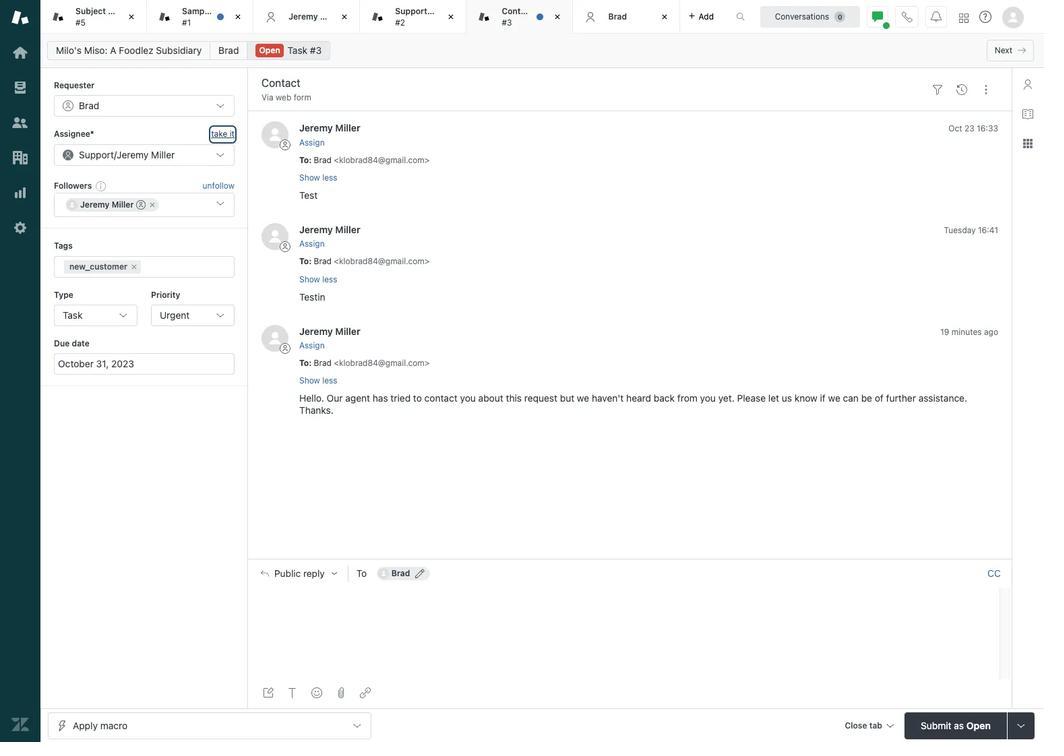 Task type: vqa. For each thing, say whether or not it's contained in the screenshot.
3rd Show less from the top of the conversationLabel Log
yes



Task type: locate. For each thing, give the bounding box(es) containing it.
3 show less from the top
[[299, 376, 338, 386]]

3 less from the top
[[323, 376, 338, 386]]

assign button for testin
[[299, 238, 325, 250]]

1 vertical spatial jeremy miller assign
[[299, 224, 361, 249]]

2 vertical spatial assign button
[[299, 340, 325, 352]]

1 vertical spatial show
[[299, 274, 320, 284]]

show less button up "testin"
[[299, 274, 338, 286]]

brad inside secondary element
[[219, 45, 239, 56]]

jeremy miller for jeremy miller option
[[80, 200, 134, 210]]

show less
[[299, 173, 338, 183], [299, 274, 338, 284], [299, 376, 338, 386]]

web
[[276, 92, 292, 103]]

show up test
[[299, 173, 320, 183]]

tab
[[870, 721, 883, 731]]

please
[[737, 393, 766, 404]]

events image
[[957, 84, 968, 95]]

back
[[654, 393, 675, 404]]

1 vertical spatial to : brad <klobrad84@gmail.com>
[[299, 256, 430, 267]]

followers
[[54, 181, 92, 191]]

support for #2
[[395, 6, 428, 16]]

2 vertical spatial :
[[309, 358, 312, 368]]

1 avatar image from the top
[[262, 122, 289, 149]]

assign button down "testin"
[[299, 340, 325, 352]]

2 vertical spatial show less button
[[299, 375, 338, 387]]

2 show less button from the top
[[299, 274, 338, 286]]

2 vertical spatial show less
[[299, 376, 338, 386]]

jeremy miller down info on adding followers "image"
[[80, 200, 134, 210]]

show less up "testin"
[[299, 274, 338, 284]]

1 vertical spatial :
[[309, 256, 312, 267]]

2 assign from the top
[[299, 239, 325, 249]]

jeremy miller assign down form
[[299, 122, 361, 148]]

user is an agent image
[[137, 200, 146, 210]]

open right "as"
[[967, 720, 991, 731]]

take
[[211, 129, 227, 139]]

task inside secondary element
[[288, 45, 308, 56]]

3 close image from the left
[[338, 10, 352, 24]]

to left klobrad84@gmail.com image
[[357, 568, 367, 580]]

0 vertical spatial assign button
[[299, 137, 325, 149]]

0 vertical spatial assign
[[299, 137, 325, 148]]

jeremy up 'task #3'
[[289, 11, 318, 21]]

close
[[845, 721, 868, 731]]

2 <klobrad84@gmail.com> from the top
[[334, 256, 430, 267]]

1 vertical spatial support
[[79, 149, 114, 160]]

close image inside tab
[[445, 10, 458, 24]]

show less button up hello.
[[299, 375, 338, 387]]

#3
[[502, 17, 512, 27], [310, 45, 322, 56]]

add attachment image
[[336, 688, 347, 699]]

less for test
[[323, 173, 338, 183]]

support
[[395, 6, 428, 16], [79, 149, 114, 160]]

task inside 'popup button'
[[63, 310, 83, 321]]

jeremy
[[289, 11, 318, 21], [299, 122, 333, 134], [117, 149, 149, 160], [80, 200, 110, 210], [299, 224, 333, 235], [299, 325, 333, 337]]

jeremy down requester element
[[117, 149, 149, 160]]

assign button down test
[[299, 238, 325, 250]]

close image up "brad" link
[[231, 10, 245, 24]]

close image right line
[[125, 10, 138, 24]]

2 close image from the left
[[231, 10, 245, 24]]

2 vertical spatial avatar image
[[262, 325, 289, 352]]

oct
[[949, 124, 963, 134]]

: up hello.
[[309, 358, 312, 368]]

task down type
[[63, 310, 83, 321]]

0 vertical spatial show
[[299, 173, 320, 183]]

assignee* element
[[54, 144, 235, 166]]

1 jeremy miller link from the top
[[299, 122, 361, 134]]

#3 down jeremy miller tab
[[310, 45, 322, 56]]

to : brad <klobrad84@gmail.com> up agent
[[299, 358, 430, 368]]

type
[[54, 290, 73, 300]]

0 horizontal spatial #3
[[310, 45, 322, 56]]

assign for testin
[[299, 239, 325, 249]]

less
[[323, 173, 338, 183], [323, 274, 338, 284], [323, 376, 338, 386]]

show less button up test
[[299, 172, 338, 184]]

close tab
[[845, 721, 883, 731]]

of
[[875, 393, 884, 404]]

subsidiary
[[156, 45, 202, 56]]

assign for test
[[299, 137, 325, 148]]

1 : from the top
[[309, 155, 312, 165]]

0 vertical spatial less
[[323, 173, 338, 183]]

2 avatar image from the top
[[262, 223, 289, 250]]

to : brad <klobrad84@gmail.com> for test
[[299, 155, 430, 165]]

2 less from the top
[[323, 274, 338, 284]]

close tab button
[[839, 713, 900, 742]]

jeremy miller link for hello. our agent has tried to contact you about this request but we haven't heard back from you yet. please let us know if we can be of further assistance. thanks.
[[299, 325, 361, 337]]

jeremy miller assign down test
[[299, 224, 361, 249]]

show for hello. our agent has tried to contact you about this request but we haven't heard back from you yet. please let us know if we can be of further assistance. thanks.
[[299, 376, 320, 386]]

1 horizontal spatial we
[[829, 393, 841, 404]]

show less up hello.
[[299, 376, 338, 386]]

1 close image from the left
[[125, 10, 138, 24]]

jeremy down info on adding followers "image"
[[80, 200, 110, 210]]

3 show from the top
[[299, 376, 320, 386]]

contact #3
[[502, 6, 534, 27]]

heard
[[627, 393, 652, 404]]

1 horizontal spatial task
[[288, 45, 308, 56]]

0 vertical spatial :
[[309, 155, 312, 165]]

0 vertical spatial show less button
[[299, 172, 338, 184]]

reporting image
[[11, 184, 29, 202]]

1 vertical spatial assign
[[299, 239, 325, 249]]

0 vertical spatial jeremy miller assign
[[299, 122, 361, 148]]

submit as open
[[921, 720, 991, 731]]

3 avatar image from the top
[[262, 325, 289, 352]]

show less up test
[[299, 173, 338, 183]]

0 horizontal spatial task
[[63, 310, 83, 321]]

zendesk support image
[[11, 9, 29, 26]]

1 show less button from the top
[[299, 172, 338, 184]]

jeremy miller inside option
[[80, 200, 134, 210]]

conversations button
[[761, 6, 861, 27]]

add button
[[680, 0, 722, 33]]

via
[[262, 92, 274, 103]]

remove image
[[149, 201, 157, 209]]

close image right #2
[[445, 10, 458, 24]]

assign button down form
[[299, 137, 325, 149]]

jeremy miller up 'task #3'
[[289, 11, 342, 21]]

organizations image
[[11, 149, 29, 167]]

: up test
[[309, 155, 312, 165]]

1 horizontal spatial #3
[[502, 17, 512, 27]]

0 horizontal spatial support
[[79, 149, 114, 160]]

milo's miso: a foodlez subsidiary
[[56, 45, 202, 56]]

close image
[[125, 10, 138, 24], [231, 10, 245, 24], [338, 10, 352, 24], [551, 10, 565, 24]]

16:33
[[977, 124, 999, 134]]

notifications image
[[931, 11, 942, 22]]

add link (cmd k) image
[[360, 688, 371, 699]]

avatar image
[[262, 122, 289, 149], [262, 223, 289, 250], [262, 325, 289, 352]]

jeremy inside option
[[80, 200, 110, 210]]

less for testin
[[323, 274, 338, 284]]

1 less from the top
[[323, 173, 338, 183]]

3 jeremy miller link from the top
[[299, 325, 361, 337]]

hello.
[[299, 393, 324, 404]]

oct 23 16:33
[[949, 124, 999, 134]]

public
[[274, 569, 301, 580]]

close image up secondary element
[[551, 10, 565, 24]]

<klobrad84@gmail.com>
[[334, 155, 430, 165], [334, 256, 430, 267], [334, 358, 430, 368]]

2 : from the top
[[309, 256, 312, 267]]

support down assignee*
[[79, 149, 114, 160]]

tab containing support outreach
[[360, 0, 467, 34]]

:
[[309, 155, 312, 165], [309, 256, 312, 267], [309, 358, 312, 368]]

close image inside brad tab
[[658, 10, 671, 24]]

1 vertical spatial assign button
[[299, 238, 325, 250]]

jeremy down form
[[299, 122, 333, 134]]

1 vertical spatial open
[[967, 720, 991, 731]]

2 assign button from the top
[[299, 238, 325, 250]]

jeremy miller link down form
[[299, 122, 361, 134]]

if
[[820, 393, 826, 404]]

insert emojis image
[[312, 688, 322, 699]]

1 you from the left
[[460, 393, 476, 404]]

tabs tab list
[[40, 0, 722, 34]]

1 assign button from the top
[[299, 137, 325, 149]]

1 horizontal spatial you
[[700, 393, 716, 404]]

we right if
[[829, 393, 841, 404]]

you left yet.
[[700, 393, 716, 404]]

2 jeremy miller link from the top
[[299, 224, 361, 235]]

brad inside requester element
[[79, 100, 99, 112]]

close image inside jeremy miller tab
[[338, 10, 352, 24]]

1 vertical spatial <klobrad84@gmail.com>
[[334, 256, 430, 267]]

support up #2
[[395, 6, 428, 16]]

0 vertical spatial support
[[395, 6, 428, 16]]

2 show less from the top
[[299, 274, 338, 284]]

1 vertical spatial jeremy miller
[[80, 200, 134, 210]]

2 vertical spatial to : brad <klobrad84@gmail.com>
[[299, 358, 430, 368]]

jeremy miller link for test
[[299, 122, 361, 134]]

support inside 'assignee*' element
[[79, 149, 114, 160]]

2 vertical spatial less
[[323, 376, 338, 386]]

1 vertical spatial avatar image
[[262, 223, 289, 250]]

jeremy miller tab
[[254, 0, 360, 34]]

to
[[299, 155, 309, 165], [299, 256, 309, 267], [299, 358, 309, 368], [357, 568, 367, 580]]

3 jeremy miller assign from the top
[[299, 325, 361, 351]]

2 vertical spatial <klobrad84@gmail.com>
[[334, 358, 430, 368]]

0 horizontal spatial jeremy miller
[[80, 200, 134, 210]]

we
[[577, 393, 590, 404], [829, 393, 841, 404]]

ticket actions image
[[981, 84, 992, 95]]

1 vertical spatial show less button
[[299, 274, 338, 286]]

jeremy miller assign down "testin"
[[299, 325, 361, 351]]

1 vertical spatial less
[[323, 274, 338, 284]]

button displays agent's chat status as online. image
[[873, 11, 883, 22]]

jeremy miller assign
[[299, 122, 361, 148], [299, 224, 361, 249], [299, 325, 361, 351]]

jeremy miller link down "testin"
[[299, 325, 361, 337]]

0 horizontal spatial open
[[259, 45, 280, 55]]

to : brad <klobrad84@gmail.com>
[[299, 155, 430, 165], [299, 256, 430, 267], [299, 358, 430, 368]]

us
[[782, 393, 792, 404]]

to up hello.
[[299, 358, 309, 368]]

1 to : brad <klobrad84@gmail.com> from the top
[[299, 155, 430, 165]]

you
[[460, 393, 476, 404], [700, 393, 716, 404]]

jeremy miller link for testin
[[299, 224, 361, 235]]

Oct 23 16:33 text field
[[949, 124, 999, 134]]

zendesk products image
[[960, 13, 969, 23]]

3 tab from the left
[[467, 0, 574, 34]]

yet.
[[719, 393, 735, 404]]

1 horizontal spatial support
[[395, 6, 428, 16]]

take it button
[[211, 128, 235, 141]]

support inside support outreach #2
[[395, 6, 428, 16]]

0 vertical spatial avatar image
[[262, 122, 289, 149]]

show up "testin"
[[299, 274, 320, 284]]

: up "testin"
[[309, 256, 312, 267]]

jeremy miller inside tab
[[289, 11, 342, 21]]

2 vertical spatial show
[[299, 376, 320, 386]]

0 vertical spatial task
[[288, 45, 308, 56]]

1 vertical spatial task
[[63, 310, 83, 321]]

tab containing contact
[[467, 0, 574, 34]]

<klobrad84@gmail.com> for test
[[334, 155, 430, 165]]

miller inside 'assignee*' element
[[151, 149, 175, 160]]

0 horizontal spatial close image
[[445, 10, 458, 24]]

support outreach #2
[[395, 6, 466, 27]]

miller
[[320, 11, 342, 21], [335, 122, 361, 134], [151, 149, 175, 160], [112, 200, 134, 210], [335, 224, 361, 235], [335, 325, 361, 337]]

2 show from the top
[[299, 274, 320, 284]]

as
[[955, 720, 964, 731]]

assign down test
[[299, 239, 325, 249]]

0 horizontal spatial we
[[577, 393, 590, 404]]

to : brad <klobrad84@gmail.com> up test
[[299, 155, 430, 165]]

a
[[110, 45, 116, 56]]

assign down "testin"
[[299, 341, 325, 351]]

Due date field
[[54, 354, 235, 375]]

close image
[[445, 10, 458, 24], [658, 10, 671, 24]]

1 horizontal spatial jeremy miller
[[289, 11, 342, 21]]

ago
[[985, 327, 999, 337]]

assign down form
[[299, 137, 325, 148]]

show
[[299, 173, 320, 183], [299, 274, 320, 284], [299, 376, 320, 386]]

we right "but"
[[577, 393, 590, 404]]

jeremy miller assign for test
[[299, 122, 361, 148]]

Subject field
[[259, 75, 923, 91]]

be
[[862, 393, 873, 404]]

can
[[843, 393, 859, 404]]

2 vertical spatial jeremy miller assign
[[299, 325, 361, 351]]

jeremy miller link down test
[[299, 224, 361, 235]]

0 vertical spatial #3
[[502, 17, 512, 27]]

3 : from the top
[[309, 358, 312, 368]]

0 vertical spatial to : brad <klobrad84@gmail.com>
[[299, 155, 430, 165]]

miller inside tab
[[320, 11, 342, 21]]

0 vertical spatial open
[[259, 45, 280, 55]]

support / jeremy miller
[[79, 149, 175, 160]]

tuesday 16:41
[[945, 225, 999, 235]]

show less for hello. our agent has tried to contact you about this request but we haven't heard back from you yet. please let us know if we can be of further assistance. thanks.
[[299, 376, 338, 386]]

0 vertical spatial jeremy miller
[[289, 11, 342, 21]]

tried
[[391, 393, 411, 404]]

3 show less button from the top
[[299, 375, 338, 387]]

task #3
[[288, 45, 322, 56]]

tab
[[40, 0, 147, 34], [360, 0, 467, 34], [467, 0, 574, 34]]

show less button for testin
[[299, 274, 338, 286]]

contact
[[425, 393, 458, 404]]

#3 inside contact #3
[[502, 17, 512, 27]]

less for hello. our agent has tried to contact you about this request but we haven't heard back from you yet. please let us know if we can be of further assistance. thanks.
[[323, 376, 338, 386]]

assignee*
[[54, 129, 94, 139]]

unfollow button
[[203, 180, 235, 192]]

show up hello.
[[299, 376, 320, 386]]

3 to : brad <klobrad84@gmail.com> from the top
[[299, 358, 430, 368]]

task button
[[54, 305, 138, 326]]

3 assign from the top
[[299, 341, 325, 351]]

open left 'task #3'
[[259, 45, 280, 55]]

<klobrad84@gmail.com> for hello. our agent has tried to contact you about this request but we haven't heard back from you yet. please let us know if we can be of further assistance. thanks.
[[334, 358, 430, 368]]

#3 down contact at the top of page
[[502, 17, 512, 27]]

2 vertical spatial jeremy miller link
[[299, 325, 361, 337]]

2 vertical spatial assign
[[299, 341, 325, 351]]

2 to : brad <klobrad84@gmail.com> from the top
[[299, 256, 430, 267]]

0 vertical spatial show less
[[299, 173, 338, 183]]

0 vertical spatial jeremy miller link
[[299, 122, 361, 134]]

3 assign button from the top
[[299, 340, 325, 352]]

3 <klobrad84@gmail.com> from the top
[[334, 358, 430, 368]]

1 show less from the top
[[299, 173, 338, 183]]

1 tab from the left
[[40, 0, 147, 34]]

1 jeremy miller assign from the top
[[299, 122, 361, 148]]

subject line #5
[[76, 6, 125, 27]]

1 vertical spatial jeremy miller link
[[299, 224, 361, 235]]

jeremy miller link
[[299, 122, 361, 134], [299, 224, 361, 235], [299, 325, 361, 337]]

to : brad <klobrad84@gmail.com> up "testin"
[[299, 256, 430, 267]]

close image inside #1 tab
[[231, 10, 245, 24]]

admin image
[[11, 219, 29, 237]]

1 horizontal spatial close image
[[658, 10, 671, 24]]

jeremy miller
[[289, 11, 342, 21], [80, 200, 134, 210]]

1 show from the top
[[299, 173, 320, 183]]

1 vertical spatial show less
[[299, 274, 338, 284]]

0 horizontal spatial you
[[460, 393, 476, 404]]

customer context image
[[1023, 79, 1034, 90]]

requester element
[[54, 95, 235, 117]]

2 close image from the left
[[658, 10, 671, 24]]

show less button
[[299, 172, 338, 184], [299, 274, 338, 286], [299, 375, 338, 387]]

assign button for hello. our agent has tried to contact you about this request but we haven't heard back from you yet. please let us know if we can be of further assistance. thanks.
[[299, 340, 325, 352]]

#3 inside secondary element
[[310, 45, 322, 56]]

#3 for contact #3
[[502, 17, 512, 27]]

19 minutes ago
[[941, 327, 999, 337]]

this
[[506, 393, 522, 404]]

to for hello. our agent has tried to contact you about this request but we haven't heard back from you yet. please let us know if we can be of further assistance. thanks.
[[299, 358, 309, 368]]

close image left add dropdown button
[[658, 10, 671, 24]]

get started image
[[11, 44, 29, 61]]

you left "about"
[[460, 393, 476, 404]]

macro
[[100, 720, 128, 731]]

task down jeremy miller tab
[[288, 45, 308, 56]]

klobrad84@gmail.com image
[[378, 569, 389, 580]]

urgent
[[160, 310, 190, 321]]

format text image
[[287, 688, 298, 699]]

0 vertical spatial <klobrad84@gmail.com>
[[334, 155, 430, 165]]

to up "testin"
[[299, 256, 309, 267]]

2 jeremy miller assign from the top
[[299, 224, 361, 249]]

close image left #2
[[338, 10, 352, 24]]

1 assign from the top
[[299, 137, 325, 148]]

2 tab from the left
[[360, 0, 467, 34]]

1 close image from the left
[[445, 10, 458, 24]]

has
[[373, 393, 388, 404]]

main element
[[0, 0, 40, 743]]

assign
[[299, 137, 325, 148], [299, 239, 325, 249], [299, 341, 325, 351]]

public reply button
[[249, 560, 348, 588]]

jeremy miller for jeremy miller tab
[[289, 11, 342, 21]]

1 vertical spatial #3
[[310, 45, 322, 56]]

1 <klobrad84@gmail.com> from the top
[[334, 155, 430, 165]]

unfollow
[[203, 181, 235, 191]]

followers element
[[54, 193, 235, 217]]

to up test
[[299, 155, 309, 165]]

task
[[288, 45, 308, 56], [63, 310, 83, 321]]



Task type: describe. For each thing, give the bounding box(es) containing it.
millerjeremy500@gmail.com image
[[67, 200, 78, 211]]

to for test
[[299, 155, 309, 165]]

request
[[525, 393, 558, 404]]

jeremy down "testin"
[[299, 325, 333, 337]]

jeremy inside tab
[[289, 11, 318, 21]]

Tuesday 16:41 text field
[[945, 225, 999, 235]]

from
[[678, 393, 698, 404]]

task for task
[[63, 310, 83, 321]]

hide composer image
[[625, 554, 636, 565]]

brad inside tab
[[609, 11, 627, 21]]

#2
[[395, 17, 405, 27]]

to for testin
[[299, 256, 309, 267]]

open inside secondary element
[[259, 45, 280, 55]]

to
[[413, 393, 422, 404]]

public reply
[[274, 569, 325, 580]]

our
[[327, 393, 343, 404]]

apply macro
[[73, 720, 128, 731]]

show for testin
[[299, 274, 320, 284]]

test
[[299, 190, 318, 201]]

<klobrad84@gmail.com> for testin
[[334, 256, 430, 267]]

priority
[[151, 290, 180, 300]]

agent
[[345, 393, 370, 404]]

show less for test
[[299, 173, 338, 183]]

date
[[72, 339, 90, 349]]

conversationlabel log
[[248, 111, 1012, 559]]

cc
[[988, 568, 1001, 580]]

support for jeremy
[[79, 149, 114, 160]]

miller inside option
[[112, 200, 134, 210]]

avatar image for test
[[262, 122, 289, 149]]

requester
[[54, 80, 95, 90]]

1 horizontal spatial open
[[967, 720, 991, 731]]

cc button
[[988, 568, 1001, 580]]

: for test
[[309, 155, 312, 165]]

know
[[795, 393, 818, 404]]

jeremy miller assign for hello. our agent has tried to contact you about this request but we haven't heard back from you yet. please let us know if we can be of further assistance. thanks.
[[299, 325, 361, 351]]

get help image
[[980, 11, 992, 23]]

: for testin
[[309, 256, 312, 267]]

#5
[[76, 17, 86, 27]]

2 you from the left
[[700, 393, 716, 404]]

assign for hello. our agent has tried to contact you about this request but we haven't heard back from you yet. please let us know if we can be of further assistance. thanks.
[[299, 341, 325, 351]]

testin
[[299, 291, 325, 303]]

1 we from the left
[[577, 393, 590, 404]]

avatar image for hello. our agent has tried to contact you about this request but we haven't heard back from you yet. please let us know if we can be of further assistance. thanks.
[[262, 325, 289, 352]]

/
[[114, 149, 117, 160]]

: for hello. our agent has tried to contact you about this request but we haven't heard back from you yet. please let us know if we can be of further assistance. thanks.
[[309, 358, 312, 368]]

draft mode image
[[263, 688, 274, 699]]

due date
[[54, 339, 90, 349]]

19
[[941, 327, 950, 337]]

submit
[[921, 720, 952, 731]]

conversations
[[775, 11, 830, 21]]

to : brad <klobrad84@gmail.com> for hello. our agent has tried to contact you about this request but we haven't heard back from you yet. please let us know if we can be of further assistance. thanks.
[[299, 358, 430, 368]]

about
[[479, 393, 504, 404]]

secondary element
[[40, 37, 1045, 64]]

reply
[[303, 569, 325, 580]]

show less button for test
[[299, 172, 338, 184]]

#3 for task #3
[[310, 45, 322, 56]]

customers image
[[11, 114, 29, 132]]

jeremy miller assign for testin
[[299, 224, 361, 249]]

show less for testin
[[299, 274, 338, 284]]

show less button for hello. our agent has tried to contact you about this request but we haven't heard back from you yet. please let us know if we can be of further assistance. thanks.
[[299, 375, 338, 387]]

apply
[[73, 720, 98, 731]]

it
[[230, 129, 235, 139]]

4 close image from the left
[[551, 10, 565, 24]]

edit user image
[[416, 569, 425, 579]]

foodlez
[[119, 45, 154, 56]]

further
[[887, 393, 916, 404]]

19 minutes ago text field
[[941, 327, 999, 337]]

#1 tab
[[147, 0, 254, 34]]

jeremy inside 'assignee*' element
[[117, 149, 149, 160]]

assign button for test
[[299, 137, 325, 149]]

form
[[294, 92, 312, 103]]

displays possible ticket submission types image
[[1016, 721, 1027, 731]]

new_customer
[[69, 261, 127, 271]]

knowledge image
[[1023, 109, 1034, 119]]

hello. our agent has tried to contact you about this request but we haven't heard back from you yet. please let us know if we can be of further assistance. thanks.
[[299, 393, 968, 416]]

remove image
[[130, 263, 138, 271]]

2 we from the left
[[829, 393, 841, 404]]

line
[[108, 6, 125, 16]]

views image
[[11, 79, 29, 96]]

milo's miso: a foodlez subsidiary link
[[47, 41, 211, 60]]

16:41
[[979, 225, 999, 235]]

task for task #3
[[288, 45, 308, 56]]

filter image
[[933, 84, 943, 95]]

let
[[769, 393, 780, 404]]

close image for tab containing support outreach
[[445, 10, 458, 24]]

brad tab
[[574, 0, 680, 34]]

show for test
[[299, 173, 320, 183]]

miso:
[[84, 45, 108, 56]]

zendesk image
[[11, 716, 29, 734]]

to : brad <klobrad84@gmail.com> for testin
[[299, 256, 430, 267]]

contact
[[502, 6, 534, 16]]

23
[[965, 124, 975, 134]]

avatar image for testin
[[262, 223, 289, 250]]

jeremy down test
[[299, 224, 333, 235]]

tuesday
[[945, 225, 976, 235]]

assistance.
[[919, 393, 968, 404]]

take it
[[211, 129, 235, 139]]

milo's
[[56, 45, 82, 56]]

add
[[699, 11, 714, 21]]

next button
[[987, 40, 1035, 61]]

outreach
[[430, 6, 466, 16]]

apps image
[[1023, 138, 1034, 149]]

close image for brad tab
[[658, 10, 671, 24]]

tab containing subject line
[[40, 0, 147, 34]]

due
[[54, 339, 70, 349]]

via web form
[[262, 92, 312, 103]]

next
[[995, 45, 1013, 55]]

#1
[[182, 17, 191, 27]]

jeremy miller option
[[65, 198, 159, 212]]

tags
[[54, 241, 73, 251]]

minutes
[[952, 327, 982, 337]]

info on adding followers image
[[96, 181, 107, 192]]

brad link
[[210, 41, 248, 60]]

but
[[560, 393, 575, 404]]

thanks.
[[299, 405, 334, 416]]

urgent button
[[151, 305, 235, 326]]

subject
[[76, 6, 106, 16]]



